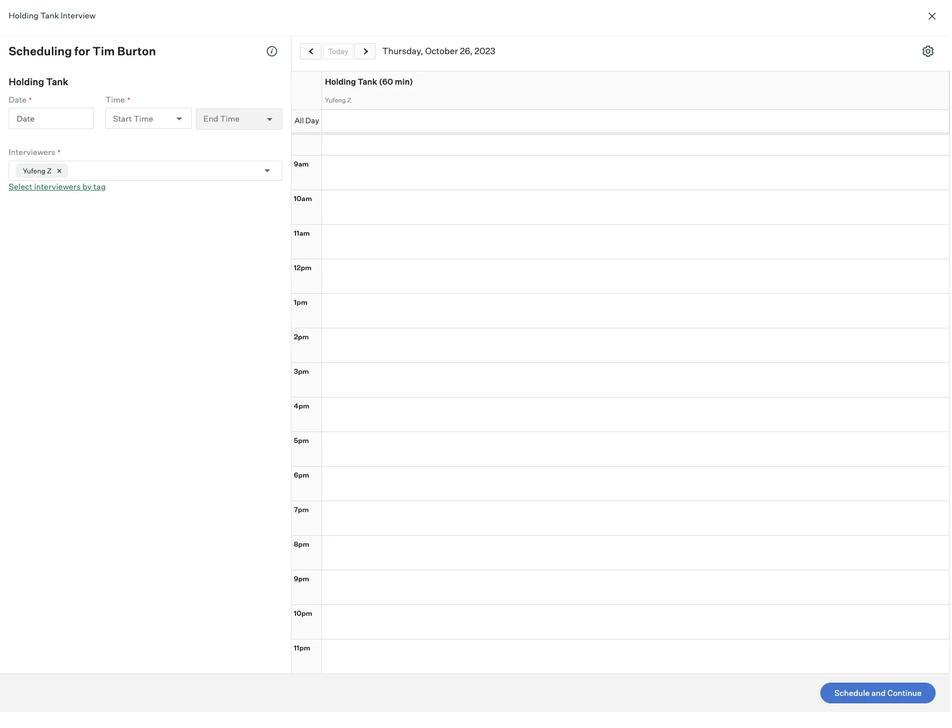 Task type: locate. For each thing, give the bounding box(es) containing it.
None field
[[71, 161, 74, 180]]

date down holding tank
[[9, 94, 27, 104]]

tank for holding tank interview
[[40, 10, 59, 20]]

left single arrow image
[[307, 48, 316, 55]]

all day
[[295, 116, 319, 125]]

date
[[9, 94, 27, 104], [17, 113, 35, 123]]

(60
[[379, 77, 393, 87]]

yufeng down interviewers at the left of page
[[23, 166, 46, 175]]

yufeng z
[[325, 96, 352, 104], [23, 166, 52, 175]]

9pm
[[294, 575, 309, 584]]

tim
[[93, 44, 115, 58]]

schedule and continue
[[835, 688, 922, 698]]

1 horizontal spatial yufeng z
[[325, 96, 352, 104]]

tank down scheduling
[[46, 76, 68, 88]]

time right start
[[134, 113, 153, 123]]

holding tank interview
[[9, 10, 96, 20]]

1 horizontal spatial yufeng
[[325, 96, 346, 104]]

1 vertical spatial yufeng z
[[23, 166, 52, 175]]

start
[[113, 113, 132, 123]]

time
[[106, 94, 125, 104], [134, 113, 153, 123]]

select
[[9, 181, 32, 191]]

holding up scheduling
[[9, 10, 39, 20]]

4pm
[[294, 402, 310, 411]]

yufeng z down interviewers at the left of page
[[23, 166, 52, 175]]

select interviewers by tag
[[9, 181, 106, 191]]

holding
[[9, 10, 39, 20], [9, 76, 44, 88], [325, 77, 356, 87]]

yufeng z down holding tank (60 min)
[[325, 96, 352, 104]]

0 vertical spatial time
[[106, 94, 125, 104]]

date up interviewers at the left of page
[[17, 113, 35, 123]]

6pm
[[294, 471, 309, 480]]

interviewers
[[9, 147, 55, 157]]

scheduling for tim burton
[[9, 44, 156, 58]]

tank left (60
[[358, 77, 377, 87]]

holding tank (60 min)
[[325, 77, 413, 87]]

1 vertical spatial z
[[47, 166, 52, 175]]

1 vertical spatial time
[[134, 113, 153, 123]]

for
[[74, 44, 90, 58]]

2pm
[[294, 333, 309, 341]]

holding down scheduling
[[9, 76, 44, 88]]

7pm
[[294, 506, 309, 514]]

by
[[82, 181, 92, 191]]

2023
[[475, 46, 496, 57]]

holding for holding tank interview
[[9, 10, 39, 20]]

thursday, october 26, 2023
[[383, 46, 496, 57]]

1 horizontal spatial z
[[347, 96, 352, 104]]

0 horizontal spatial time
[[106, 94, 125, 104]]

z up select interviewers by tag
[[47, 166, 52, 175]]

0 vertical spatial yufeng z
[[325, 96, 352, 104]]

0 horizontal spatial yufeng z
[[23, 166, 52, 175]]

1 vertical spatial yufeng
[[23, 166, 46, 175]]

tank for holding tank
[[46, 76, 68, 88]]

tag
[[93, 181, 106, 191]]

11am
[[294, 229, 310, 238]]

z down holding tank (60 min)
[[347, 96, 352, 104]]

yufeng down holding tank (60 min)
[[325, 96, 346, 104]]

yufeng
[[325, 96, 346, 104], [23, 166, 46, 175]]

0 vertical spatial yufeng
[[325, 96, 346, 104]]

close image
[[926, 9, 940, 23]]

time up start
[[106, 94, 125, 104]]

tank
[[40, 10, 59, 20], [46, 76, 68, 88], [358, 77, 377, 87]]

tank left interview
[[40, 10, 59, 20]]

schedule
[[835, 688, 870, 698]]

z
[[347, 96, 352, 104], [47, 166, 52, 175]]

1 vertical spatial date
[[17, 113, 35, 123]]



Task type: vqa. For each thing, say whether or not it's contained in the screenshot.
SCHEDULE AND CONTINUE on the right of page
yes



Task type: describe. For each thing, give the bounding box(es) containing it.
candidate details image
[[266, 46, 278, 57]]

select interviewers by tag link
[[9, 181, 106, 191]]

holding down the today button at the left top of page
[[325, 77, 356, 87]]

10am
[[294, 194, 312, 203]]

all
[[295, 116, 304, 125]]

start time
[[113, 113, 153, 123]]

burton
[[117, 44, 156, 58]]

0 vertical spatial date
[[9, 94, 27, 104]]

8pm
[[294, 540, 309, 549]]

0 horizontal spatial yufeng
[[23, 166, 46, 175]]

october
[[426, 46, 458, 57]]

1 horizontal spatial time
[[134, 113, 153, 123]]

scheduling
[[9, 44, 72, 58]]

0 horizontal spatial z
[[47, 166, 52, 175]]

0 vertical spatial z
[[347, 96, 352, 104]]

day
[[306, 116, 319, 125]]

5pm
[[294, 436, 309, 445]]

tank for holding tank (60 min)
[[358, 77, 377, 87]]

today button
[[323, 43, 354, 59]]

3pm
[[294, 367, 309, 376]]

schedule and continue button
[[821, 683, 936, 704]]

11pm
[[294, 644, 311, 653]]

continue
[[888, 688, 922, 698]]

interviewers
[[34, 181, 81, 191]]

min)
[[395, 77, 413, 87]]

26,
[[460, 46, 473, 57]]

holding tank
[[9, 76, 68, 88]]

1pm
[[294, 298, 308, 307]]

thursday,
[[383, 46, 424, 57]]

9am
[[294, 160, 309, 168]]

holding for holding tank
[[9, 76, 44, 88]]

10pm
[[294, 609, 313, 618]]

right single arrow image
[[361, 48, 370, 55]]

12pm
[[294, 264, 312, 272]]

and
[[872, 688, 886, 698]]

today
[[329, 47, 349, 56]]

settings image
[[923, 46, 935, 57]]

interview
[[61, 10, 96, 20]]



